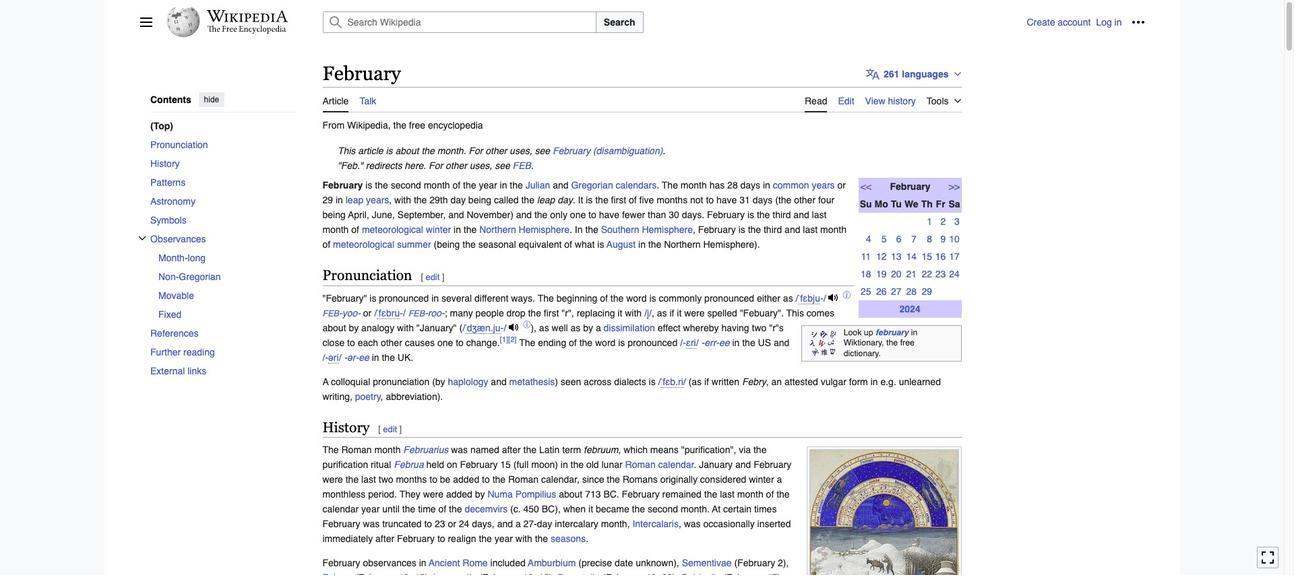Task type: describe. For each thing, give the bounding box(es) containing it.
external links link
[[150, 362, 296, 381]]

it for became
[[589, 505, 594, 516]]

0 vertical spatial ɛ
[[803, 293, 808, 304]]

1 vertical spatial 29
[[922, 286, 933, 297]]

1 vertical spatial uses,
[[470, 160, 493, 171]]

4 link
[[861, 234, 872, 245]]

1 horizontal spatial u
[[496, 323, 501, 334]]

view
[[866, 96, 886, 106]]

wikipedia image
[[207, 10, 288, 22]]

/ left (as
[[684, 377, 686, 387]]

note containing this article is about the month. for other uses, see
[[323, 143, 962, 158]]

as inside , as if it were spelled "febuary". this comes about by analogy with "january" (
[[657, 308, 667, 319]]

last inside . it is the first of five months not to have 31 days (the other four being april, june, september, and november) and the only one to have fewer than 30 days. february is the third and last month of
[[812, 210, 827, 220]]

ˈ right (
[[465, 323, 467, 334]]

/ up [1]
[[504, 323, 507, 334]]

read link
[[805, 87, 828, 112]]

second inside (c. 450 bc), when it became the second month. at certain times february was truncated to 23 or 24 days, and a 27-day intercalary month,
[[648, 505, 679, 516]]

from
[[323, 120, 345, 131]]

of right the time
[[439, 505, 447, 516]]

16 link
[[936, 251, 947, 262]]

after inside , was occasionally inserted immediately after february to realign the year with the
[[376, 534, 395, 545]]

the up 'purification'
[[323, 445, 339, 456]]

1 vertical spatial roman
[[626, 460, 656, 471]]

and down leap years , with the 29th day being called the leap day
[[449, 210, 464, 220]]

-⁠err-ee link
[[702, 338, 730, 348]]

february link
[[876, 328, 909, 338]]

comes
[[807, 308, 835, 319]]

of up leap years , with the 29th day being called the leap day
[[453, 180, 461, 191]]

month inside . it is the first of five months not to have 31 days (the other four being april, june, september, and november) and the only one to have fewer than 30 days. february is the third and last month of
[[323, 224, 349, 235]]

is right what
[[598, 239, 605, 250]]

Search Wikipedia search field
[[323, 11, 597, 33]]

- up comes
[[821, 293, 824, 304]]

/ right ɛr
[[697, 338, 699, 348]]

;
[[445, 308, 448, 319]]

wiktionary,
[[844, 339, 885, 348]]

view history link
[[866, 87, 916, 111]]

0 horizontal spatial /-
[[323, 352, 329, 363]]

as right either at the right
[[784, 293, 794, 304]]

to up numa
[[482, 475, 490, 486]]

2 horizontal spatial by
[[584, 323, 594, 334]]

ⓘ for / ˈ f ɛ b j u -/
[[844, 291, 851, 300]]

in left ancient
[[419, 559, 427, 570]]

11 link
[[862, 251, 871, 262]]

2 horizontal spatial u
[[816, 293, 821, 304]]

450 bc),
[[524, 505, 561, 516]]

is inside , february is the third and last month of
[[739, 224, 746, 235]]

whereby
[[684, 323, 719, 334]]

28 link
[[907, 286, 917, 297]]

free for encyclopedia
[[409, 120, 426, 131]]

the inside the , which means "purification", via the purification ritual
[[754, 445, 767, 456]]

pronounced inside '[1] [2] the ending of the word is pronounced /- ɛr i / -⁠err-ee in the us and /- ər i / -⁠ər-ee in the uk.'
[[628, 338, 678, 348]]

is up leap years link
[[366, 180, 373, 191]]

2 horizontal spatial day
[[558, 195, 573, 205]]

0 vertical spatial after
[[502, 445, 521, 456]]

is left commonly
[[650, 293, 657, 304]]

⁠err-
[[705, 338, 720, 348]]

ⓘ for / ˈ dʒ æ n . j u -/
[[524, 320, 531, 330]]

/ right ər
[[339, 352, 342, 363]]

ər
[[329, 352, 337, 363]]

april,
[[348, 210, 369, 220]]

months inside the . january and february were the last two months to be added to the roman calendar, since the romans originally considered winter a monthless period. they were added by
[[396, 475, 427, 486]]

in up roo-
[[432, 293, 439, 304]]

0 vertical spatial i
[[694, 338, 697, 348]]

lunar
[[602, 460, 623, 471]]

meteorological summer (being the seasonal equivalent of what is august in the northern hemisphere).
[[333, 239, 760, 250]]

to right not
[[706, 195, 714, 205]]

as right ),
[[539, 323, 549, 334]]

february down "feb."
[[323, 180, 363, 191]]

1 vertical spatial i
[[337, 352, 339, 363]]

well
[[552, 323, 568, 334]]

0 horizontal spatial winter
[[426, 224, 451, 235]]

[ edit ] for history
[[379, 425, 402, 435]]

23 link
[[936, 269, 947, 280]]

create
[[1027, 17, 1056, 28]]

other up called
[[486, 145, 507, 156]]

ˈ right either at the right
[[799, 293, 801, 304]]

further reading link
[[150, 343, 296, 362]]

is right dialects
[[649, 377, 656, 387]]

a inside (c. 450 bc), when it became the second month. at certain times february was truncated to 23 or 24 days, and a 27-day intercalary month,
[[516, 520, 521, 530]]

pompilius
[[516, 490, 557, 501]]

on
[[447, 460, 458, 471]]

month up not
[[681, 180, 707, 191]]

reading
[[183, 347, 215, 358]]

is right "february" in the left of the page
[[370, 293, 377, 304]]

to left be
[[430, 475, 438, 486]]

18
[[861, 269, 872, 280]]

hide
[[204, 95, 219, 104]]

and down common years link
[[794, 210, 810, 220]]

other inside effect whereby having two "r"s close to each other causes one to change.
[[381, 338, 403, 348]]

9
[[941, 234, 947, 245]]

month up ritual
[[375, 445, 401, 456]]

is inside 'this article is about the month. for other uses, see february (disambiguation) . "feb." redirects here. for other uses, see feb .'
[[386, 145, 393, 156]]

tu
[[892, 199, 902, 210]]

2 horizontal spatial b
[[808, 293, 813, 304]]

pronunciation inside february element
[[323, 268, 412, 284]]

0 horizontal spatial ɛ
[[381, 308, 386, 319]]

in inside personal tools navigation
[[1115, 17, 1123, 28]]

with up 'dissimilation' link
[[625, 308, 642, 319]]

0 vertical spatial see
[[535, 145, 550, 156]]

1 horizontal spatial were
[[423, 490, 444, 501]]

is down 31
[[748, 210, 755, 220]]

0 horizontal spatial roman
[[342, 445, 372, 456]]

calendars
[[616, 180, 657, 191]]

ending
[[538, 338, 567, 348]]

in left common
[[763, 180, 771, 191]]

0 vertical spatial 28
[[728, 180, 738, 191]]

2),
[[778, 559, 789, 570]]

1 vertical spatial u
[[395, 308, 400, 319]]

in down each
[[372, 352, 379, 363]]

talk link
[[360, 87, 377, 111]]

sementivae link
[[682, 559, 732, 570]]

about inside , as if it were spelled "febuary". this comes about by analogy with "january" (
[[323, 323, 346, 334]]

februa
[[394, 460, 424, 471]]

in inside in wiktionary, the free dictionary.
[[912, 328, 918, 338]]

change.
[[467, 338, 500, 348]]

term
[[563, 445, 581, 456]]

/ up 'dissimilation' link
[[650, 308, 652, 319]]

with inside , as if it were spelled "febuary". this comes about by analogy with "january" (
[[397, 323, 414, 334]]

in down southern hemisphere link
[[639, 239, 646, 250]]

winter inside the . january and february were the last two months to be added to the roman calendar, since the romans originally considered winter a monthless period. they were added by
[[749, 475, 775, 486]]

observances link
[[150, 230, 296, 248]]

1 horizontal spatial was
[[451, 445, 468, 456]]

seasons
[[551, 534, 586, 545]]

we
[[905, 199, 919, 210]]

february down immediately
[[323, 559, 361, 570]]

and inside (c. 450 bc), when it became the second month. at certain times february was truncated to 23 or 24 days, and a 27-day intercalary month,
[[498, 520, 513, 530]]

year for , was occasionally inserted immediately after february to realign the year with the
[[495, 534, 513, 545]]

february up talk link
[[323, 63, 401, 84]]

february inside 'this article is about the month. for other uses, see february (disambiguation) . "feb." redirects here. for other uses, see feb .'
[[553, 145, 591, 156]]

and inside the . january and february were the last two months to be added to the roman calendar, since the romans originally considered winter a monthless period. they were added by
[[736, 460, 752, 471]]

common
[[773, 180, 810, 191]]

0 horizontal spatial j
[[493, 323, 496, 334]]

different
[[475, 293, 509, 304]]

1 horizontal spatial /-
[[681, 338, 686, 348]]

Search search field
[[307, 11, 1027, 33]]

one inside . it is the first of five months not to have 31 days (the other four being april, june, september, and november) and the only one to have fewer than 30 days. february is the third and last month of
[[570, 210, 586, 220]]

menu image
[[139, 16, 153, 29]]

ˈ right dialects
[[661, 377, 663, 387]]

2
[[941, 216, 947, 227]]

calendar inside about 713 bc.  february remained the last month of the calendar year until the time of the
[[323, 505, 359, 516]]

1 vertical spatial gregorian
[[179, 271, 221, 282]]

as right well
[[571, 323, 581, 334]]

times
[[755, 505, 777, 516]]

5 link
[[877, 234, 887, 245]]

1 horizontal spatial i
[[682, 377, 684, 387]]

2 hemisphere from the left
[[642, 224, 693, 235]]

in up (being
[[454, 224, 461, 235]]

[ edit ] for pronunciation
[[421, 272, 445, 282]]

of up times
[[767, 490, 774, 501]]

observances
[[363, 559, 417, 570]]

0 horizontal spatial northern
[[480, 224, 516, 235]]

1 horizontal spatial ee
[[720, 338, 730, 348]]

talk
[[360, 96, 377, 106]]

seen
[[561, 377, 582, 387]]

month. inside 'this article is about the month. for other uses, see february (disambiguation) . "feb." redirects here. for other uses, see feb .'
[[438, 145, 466, 156]]

0 vertical spatial second
[[391, 180, 421, 191]]

rome
[[463, 559, 488, 570]]

is right the "it"
[[586, 195, 593, 205]]

/ right dialects
[[659, 377, 661, 387]]

in inside or 29 in
[[336, 195, 343, 205]]

februum
[[584, 445, 619, 456]]

commonly
[[659, 293, 702, 304]]

0 horizontal spatial or
[[363, 308, 372, 319]]

1 horizontal spatial calendar
[[659, 460, 695, 471]]

0 vertical spatial history
[[150, 158, 179, 169]]

a colloquial pronunciation (by haplology and metathesis ) seen across dialects is / ˈ f ɛ b . r i / (as if written febry
[[323, 377, 767, 387]]

2 vertical spatial f
[[663, 377, 666, 387]]

here.
[[405, 160, 426, 171]]

15 for (full
[[501, 460, 511, 471]]

view history
[[866, 96, 916, 106]]

immediately
[[323, 534, 373, 545]]

(c. 450 bc), when it became the second month. at certain times february was truncated to 23 or 24 days, and a 27-day intercalary month,
[[323, 505, 777, 530]]

named
[[471, 445, 500, 456]]

with up september,
[[395, 195, 411, 205]]

0 horizontal spatial for
[[429, 160, 443, 171]]

- right ɛr
[[702, 338, 705, 348]]

edit for pronunciation
[[426, 272, 440, 282]]

a inside the . january and february were the last two months to be added to the roman calendar, since the romans originally considered winter a monthless period. they were added by
[[777, 475, 783, 486]]

across
[[584, 377, 612, 387]]

27
[[892, 286, 902, 297]]

0 vertical spatial uses,
[[510, 145, 533, 156]]

/ up "dissimilation"
[[645, 308, 647, 319]]

common years link
[[773, 180, 835, 191]]

of down april,
[[352, 224, 359, 235]]

1 horizontal spatial r
[[679, 377, 682, 387]]

1 horizontal spatial a
[[596, 323, 601, 334]]

0 horizontal spatial have
[[599, 210, 620, 220]]

february inside (c. 450 bc), when it became the second month. at certain times february was truncated to 23 or 24 days, and a 27-day intercalary month,
[[323, 520, 361, 530]]

1 horizontal spatial being
[[469, 195, 492, 205]]

february
[[876, 328, 909, 338]]

/ left roo-
[[403, 308, 406, 319]]

september,
[[398, 210, 446, 220]]

[1] [2] the ending of the word is pronounced /- ɛr i / -⁠err-ee in the us and /- ər i / -⁠ər-ee in the uk.
[[323, 335, 790, 363]]

wikipedia,
[[347, 120, 391, 131]]

0 vertical spatial for
[[469, 145, 483, 156]]

purification
[[323, 460, 368, 471]]

at
[[712, 505, 721, 516]]

metathesis link
[[510, 377, 555, 387]]

being inside . it is the first of five months not to have 31 days (the other four being april, june, september, and november) and the only one to have fewer than 30 days. february is the third and last month of
[[323, 210, 346, 220]]

decemvirs link
[[465, 505, 508, 516]]

month up 29th
[[424, 180, 450, 191]]

several
[[442, 293, 472, 304]]

decemvirs
[[465, 505, 508, 516]]

1 vertical spatial added
[[446, 490, 473, 501]]

<<
[[861, 181, 872, 192]]

from wikipedia, the free encyclopedia
[[323, 120, 483, 131]]

edit link for history
[[383, 425, 397, 435]]

the right the ways. on the left of the page
[[538, 293, 554, 304]]

one inside effect whereby having two "r"s close to each other causes one to change.
[[438, 338, 453, 348]]

february up su mo tu we th fr sa
[[891, 181, 931, 192]]

has
[[710, 180, 725, 191]]

was inside (c. 450 bc), when it became the second month. at certain times february was truncated to 23 or 24 days, and a 27-day intercalary month,
[[363, 520, 380, 530]]

sa
[[949, 199, 961, 210]]

0 horizontal spatial feb
[[323, 309, 339, 319]]

in up the calendar,
[[561, 460, 568, 471]]

february inside . it is the first of five months not to have 31 days (the other four being april, june, september, and november) and the only one to have fewer than 30 days. february is the third and last month of
[[708, 210, 745, 220]]

fixed
[[158, 309, 181, 320]]

astronomy link
[[150, 192, 296, 211]]

0 vertical spatial year
[[479, 180, 498, 191]]

, up june,
[[389, 195, 392, 205]]

, for , was occasionally inserted immediately after february to realign the year with the
[[679, 520, 682, 530]]

15 link
[[922, 251, 933, 262]]

/ up comes
[[824, 293, 827, 304]]

, for , as if it were spelled "febuary". this comes about by analogy with "january" (
[[652, 308, 655, 319]]

of up replacing
[[600, 293, 608, 304]]

february inside the . january and february were the last two months to be added to the roman calendar, since the romans originally considered winter a monthless period. they were added by
[[754, 460, 792, 471]]

the roman month februarius was named after the latin term februum
[[323, 445, 619, 456]]

patterns link
[[150, 173, 296, 192]]

third inside . it is the first of five months not to have 31 days (the other four being april, june, september, and november) and the only one to have fewer than 30 days. february is the third and last month of
[[773, 210, 791, 220]]

2 horizontal spatial j
[[813, 293, 816, 304]]

in down having
[[733, 338, 740, 348]]

february observances in ancient rome included amburbium (precise date unknown), sementivae (february 2),
[[323, 559, 789, 570]]

- right ər
[[344, 352, 347, 363]]

of inside , february is the third and last month of
[[323, 239, 331, 250]]

to down (
[[456, 338, 464, 348]]

dʒ
[[467, 323, 477, 334]]

1 vertical spatial if
[[705, 377, 710, 387]]

of left the five
[[629, 195, 637, 205]]

0 horizontal spatial day
[[451, 195, 466, 205]]

intercalaris link
[[633, 520, 679, 530]]

only
[[551, 210, 568, 220]]

create account log in
[[1027, 17, 1123, 28]]

third inside , february is the third and last month of
[[764, 224, 783, 235]]

1 horizontal spatial have
[[717, 195, 737, 205]]

ways.
[[511, 293, 536, 304]]

about inside 'this article is about the month. for other uses, see february (disambiguation) . "feb." redirects here. for other uses, see feb .'
[[396, 145, 419, 156]]

if inside , as if it were spelled "febuary". this comes about by analogy with "january" (
[[670, 308, 675, 319]]

/ up the analogy
[[374, 308, 377, 319]]

1 vertical spatial years
[[366, 195, 389, 205]]

pronunciation
[[373, 377, 430, 387]]

1 horizontal spatial b
[[671, 377, 676, 387]]

and inside , february is the third and last month of
[[785, 224, 801, 235]]

] for pronunciation
[[442, 272, 445, 282]]

february element
[[323, 112, 962, 576]]

1 hemisphere from the left
[[519, 224, 570, 235]]

1 horizontal spatial feb
[[408, 309, 425, 319]]

to inside , was occasionally inserted immediately after february to realign the year with the
[[438, 534, 446, 545]]

1 leap from the left
[[346, 195, 364, 205]]

- left roo-
[[400, 308, 403, 319]]

occasionally
[[704, 520, 755, 530]]

11 12 13 14 15 16 17 18 19 20 21 22 23 24
[[861, 251, 960, 280]]

meteorological for meteorological summer (being the seasonal equivalent of what is august in the northern hemisphere).
[[333, 239, 395, 250]]

/ right either at the right
[[796, 293, 799, 304]]

0 vertical spatial added
[[453, 475, 480, 486]]

date
[[615, 559, 633, 570]]



Task type: vqa. For each thing, say whether or not it's contained in the screenshot.


Task type: locate. For each thing, give the bounding box(es) containing it.
1 horizontal spatial 23
[[936, 269, 947, 280]]

month inside , february is the third and last month of
[[821, 224, 847, 235]]

23 inside (c. 450 bc), when it became the second month. at certain times february was truncated to 23 or 24 days, and a 27-day intercalary month,
[[435, 520, 446, 530]]

effect
[[658, 323, 681, 334]]

24 inside 11 12 13 14 15 16 17 18 19 20 21 22 23 24
[[950, 269, 960, 280]]

. inside . it is the first of five months not to have 31 days (the other four being april, june, september, and november) and the only one to have fewer than 30 days. february is the third and last month of
[[573, 195, 576, 205]]

2 vertical spatial were
[[423, 490, 444, 501]]

, inside , an attested vulgar form in e.g. unlearned writing,
[[767, 377, 769, 387]]

] up several
[[442, 272, 445, 282]]

february up times
[[754, 460, 792, 471]]

february (disambiguation) link
[[553, 145, 663, 156]]

1 horizontal spatial one
[[570, 210, 586, 220]]

0 horizontal spatial two
[[379, 475, 394, 486]]

an
[[772, 377, 782, 387]]

third
[[773, 210, 791, 220], [764, 224, 783, 235]]

feb -yoo- or / ˈ f ɛ b r u -/ feb -roo- ; many people drop the first "r", replacing it with / j /
[[323, 308, 652, 319]]

9 10
[[941, 234, 960, 245]]

word up "dissimilation"
[[627, 293, 647, 304]]

0 horizontal spatial 23
[[435, 520, 446, 530]]

1 horizontal spatial 29
[[922, 286, 933, 297]]

the free encyclopedia image
[[208, 26, 287, 34]]

for down 'encyclopedia'
[[469, 145, 483, 156]]

1 horizontal spatial ɛ
[[666, 377, 671, 387]]

the inside 'this article is about the month. for other uses, see february (disambiguation) . "feb." redirects here. for other uses, see feb .'
[[422, 145, 435, 156]]

numa pompilius link
[[488, 490, 557, 501]]

each
[[358, 338, 378, 348]]

2 leap from the left
[[537, 195, 555, 205]]

about inside about 713 bc.  february remained the last month of the calendar year until the time of the
[[559, 490, 583, 501]]

months inside . it is the first of five months not to have 31 days (the other four being april, june, september, and november) and the only one to have fewer than 30 days. february is the third and last month of
[[657, 195, 688, 205]]

or up realign
[[448, 520, 457, 530]]

with inside , was occasionally inserted immediately after february to realign the year with the
[[516, 534, 533, 545]]

- up [1]
[[501, 323, 504, 334]]

two inside effect whereby having two "r"s close to each other causes one to change.
[[752, 323, 767, 334]]

1 vertical spatial ɛ
[[381, 308, 386, 319]]

uses, up leap years , with the 29th day being called the leap day
[[470, 160, 493, 171]]

february down named
[[460, 460, 498, 471]]

713 bc.
[[586, 490, 620, 501]]

equivalent
[[519, 239, 562, 250]]

play audio image
[[829, 293, 839, 303], [509, 323, 519, 332]]

log in link
[[1097, 17, 1123, 28]]

pronunciation inside pronunciation link
[[150, 139, 208, 150]]

have down 'has'
[[717, 195, 737, 205]]

in up called
[[500, 180, 507, 191]]

to up , february is the third and last month of
[[589, 210, 597, 220]]

two inside the . january and february were the last two months to be added to the roman calendar, since the romans originally considered winter a monthless period. they were added by
[[379, 475, 394, 486]]

meteorological down april,
[[333, 239, 395, 250]]

-⁠ər-ee link
[[344, 352, 369, 363]]

year for about 713 bc.  february remained the last month of the calendar year until the time of the
[[362, 505, 380, 516]]

day down 450 bc),
[[537, 520, 553, 530]]

language progressive image
[[867, 67, 880, 81]]

months up 30
[[657, 195, 688, 205]]

a down replacing
[[596, 323, 601, 334]]

2 horizontal spatial f
[[801, 293, 803, 304]]

0 horizontal spatial history
[[150, 158, 179, 169]]

last inside , february is the third and last month of
[[804, 224, 818, 235]]

was down remained
[[684, 520, 701, 530]]

word inside '[1] [2] the ending of the word is pronounced /- ɛr i / -⁠err-ee in the us and /- ər i / -⁠ər-ee in the uk.'
[[596, 338, 616, 348]]

the inside (c. 450 bc), when it became the second month. at certain times february was truncated to 23 or 24 days, and a 27-day intercalary month,
[[632, 505, 646, 516]]

0 vertical spatial one
[[570, 210, 586, 220]]

search button
[[596, 11, 644, 33]]

poetry link
[[355, 392, 381, 402]]

12 link
[[877, 251, 887, 262]]

moon)
[[532, 460, 558, 471]]

or inside (c. 450 bc), when it became the second month. at certain times february was truncated to 23 or 24 days, and a 27-day intercalary month,
[[448, 520, 457, 530]]

last inside about 713 bc.  february remained the last month of the calendar year until the time of the
[[720, 490, 735, 501]]

/ left dʒ
[[463, 323, 465, 334]]

look up february
[[844, 328, 909, 338]]

1 vertical spatial 28
[[907, 286, 917, 297]]

1 horizontal spatial it
[[618, 308, 623, 319]]

0 horizontal spatial second
[[391, 180, 421, 191]]

, inside , as if it were spelled "febuary". this comes about by analogy with "january" (
[[652, 308, 655, 319]]

1 horizontal spatial history
[[323, 420, 370, 436]]

or inside or 29 in
[[838, 180, 846, 191]]

or left << 'link'
[[838, 180, 846, 191]]

ⓘ link for / ˈ dʒ æ n . j u -/
[[524, 320, 531, 330]]

and down "r"s
[[774, 338, 790, 348]]

0 horizontal spatial pronounced
[[379, 293, 429, 304]]

"purification",
[[682, 445, 737, 456]]

1 horizontal spatial see
[[535, 145, 550, 156]]

gregorian calendars link
[[572, 180, 657, 191]]

1 vertical spatial 24
[[459, 520, 470, 530]]

gregorian inside february element
[[572, 180, 614, 191]]

24 up realign
[[459, 520, 470, 530]]

23 inside 11 12 13 14 15 16 17 18 19 20 21 22 23 24
[[936, 269, 947, 280]]

pronunciation down the (top)
[[150, 139, 208, 150]]

non-
[[158, 271, 179, 282]]

in inside , an attested vulgar form in e.g. unlearned writing,
[[871, 377, 879, 387]]

see
[[535, 145, 550, 156], [495, 160, 510, 171]]

year up included
[[495, 534, 513, 545]]

1 vertical spatial ee
[[359, 352, 369, 363]]

ⓘ link for / ˈ f ɛ b j u -/
[[844, 291, 851, 300]]

1 vertical spatial meteorological
[[333, 239, 395, 250]]

what
[[575, 239, 595, 250]]

numa pompilius
[[488, 490, 557, 501]]

0 horizontal spatial [ edit ]
[[379, 425, 402, 435]]

2 note from the top
[[323, 158, 962, 173]]

7 link
[[907, 234, 917, 245]]

[ down poetry "link"
[[379, 425, 381, 435]]

2 horizontal spatial i
[[694, 338, 697, 348]]

month down four
[[821, 224, 847, 235]]

1 vertical spatial northern
[[664, 239, 701, 250]]

, for , which means "purification", via the purification ritual
[[619, 445, 621, 456]]

ee down having
[[720, 338, 730, 348]]

with up causes
[[397, 323, 414, 334]]

added down the on
[[453, 475, 480, 486]]

15 inside 11 12 13 14 15 16 17 18 19 20 21 22 23 24
[[922, 251, 933, 262]]

1 vertical spatial ]
[[400, 425, 402, 435]]

two
[[752, 323, 767, 334], [379, 475, 394, 486]]

log in and more options image
[[1132, 16, 1146, 29]]

by inside the . january and february were the last two months to be added to the roman calendar, since the romans originally considered winter a monthless period. they were added by
[[475, 490, 485, 501]]

fr
[[937, 199, 946, 210]]

this inside 'this article is about the month. for other uses, see february (disambiguation) . "feb." redirects here. for other uses, see feb .'
[[338, 145, 356, 156]]

1 horizontal spatial this
[[787, 308, 805, 319]]

it inside , as if it were spelled "febuary". this comes about by analogy with "january" (
[[677, 308, 682, 319]]

play audio image for / ˈ f ɛ b j u -/
[[829, 293, 839, 303]]

0 vertical spatial days
[[741, 180, 761, 191]]

and right julian link
[[553, 180, 569, 191]]

feb
[[513, 160, 531, 171], [323, 309, 339, 319], [408, 309, 425, 319]]

astronomy
[[150, 196, 195, 207]]

30
[[669, 210, 680, 220]]

1 note from the top
[[323, 143, 962, 158]]

0 horizontal spatial by
[[349, 323, 359, 334]]

2024 link
[[900, 304, 921, 315]]

2 vertical spatial i
[[682, 377, 684, 387]]

2 horizontal spatial pronounced
[[705, 293, 755, 304]]

for right here.
[[429, 160, 443, 171]]

latin
[[540, 445, 560, 456]]

feb link
[[513, 160, 531, 171]]

, inside the , which means "purification", via the purification ritual
[[619, 445, 621, 456]]

pronounced up spelled
[[705, 293, 755, 304]]

0 horizontal spatial ⓘ
[[524, 320, 531, 330]]

b
[[808, 293, 813, 304], [386, 308, 392, 319], [671, 377, 676, 387]]

0 vertical spatial have
[[717, 195, 737, 205]]

13 link
[[892, 251, 902, 262]]

month. inside (c. 450 bc), when it became the second month. at certain times february was truncated to 23 or 24 days, and a 27-day intercalary month,
[[681, 505, 710, 516]]

, for , an attested vulgar form in e.g. unlearned writing,
[[767, 377, 769, 387]]

edit for history
[[383, 425, 397, 435]]

f right either at the right
[[801, 293, 803, 304]]

29 inside or 29 in
[[323, 195, 333, 205]]

last down ritual
[[362, 475, 376, 486]]

26 link
[[877, 286, 887, 297]]

feb inside 'this article is about the month. for other uses, see february (disambiguation) . "feb." redirects here. for other uses, see feb .'
[[513, 160, 531, 171]]

r
[[392, 308, 395, 319], [679, 377, 682, 387]]

fullscreen image
[[1262, 552, 1275, 565]]

hemisphere down 30
[[642, 224, 693, 235]]

0 horizontal spatial [
[[379, 425, 381, 435]]

0 horizontal spatial one
[[438, 338, 453, 348]]

0 horizontal spatial 24
[[459, 520, 470, 530]]

(being
[[434, 239, 460, 250]]

0 horizontal spatial calendar
[[323, 505, 359, 516]]

0 horizontal spatial see
[[495, 160, 510, 171]]

as up effect
[[657, 308, 667, 319]]

0 vertical spatial b
[[808, 293, 813, 304]]

17 link
[[950, 251, 960, 262]]

february inside , february is the third and last month of
[[699, 224, 736, 235]]

[ for history
[[379, 425, 381, 435]]

external links
[[150, 366, 206, 377]]

february inside , was occasionally inserted immediately after february to realign the year with the
[[397, 534, 435, 545]]

history inside february element
[[323, 420, 370, 436]]

being left april,
[[323, 210, 346, 220]]

to inside (c. 450 bc), when it became the second month. at certain times february was truncated to 23 or 24 days, and a 27-day intercalary month,
[[425, 520, 432, 530]]

-
[[821, 293, 824, 304], [339, 308, 342, 319], [400, 308, 403, 319], [425, 308, 428, 319], [501, 323, 504, 334], [702, 338, 705, 348], [344, 352, 347, 363]]

as
[[784, 293, 794, 304], [657, 308, 667, 319], [539, 323, 549, 334], [571, 323, 581, 334]]

pronunciation
[[150, 139, 208, 150], [323, 268, 412, 284]]

0 horizontal spatial were
[[323, 475, 343, 486]]

13
[[892, 251, 902, 262]]

of left meteorological summer link
[[323, 239, 331, 250]]

1 horizontal spatial day
[[537, 520, 553, 530]]

the inside in wiktionary, the free dictionary.
[[887, 339, 899, 348]]

[ for pronunciation
[[421, 272, 424, 282]]

0 vertical spatial word
[[627, 293, 647, 304]]

1 horizontal spatial word
[[627, 293, 647, 304]]

a left 27-
[[516, 520, 521, 530]]

year down period.
[[362, 505, 380, 516]]

note
[[323, 143, 962, 158], [323, 158, 962, 173]]

or right yoo-
[[363, 308, 372, 319]]

0 vertical spatial months
[[657, 195, 688, 205]]

month. down 'encyclopedia'
[[438, 145, 466, 156]]

0 horizontal spatial ]
[[400, 425, 402, 435]]

was inside , was occasionally inserted immediately after february to realign the year with the
[[684, 520, 701, 530]]

2 vertical spatial a
[[516, 520, 521, 530]]

1 vertical spatial /-
[[323, 352, 329, 363]]

year up called
[[479, 180, 498, 191]]

- down "february" in the left of the page
[[339, 308, 342, 319]]

gregorian up the "it"
[[572, 180, 614, 191]]

1 vertical spatial f
[[379, 308, 381, 319]]

0 horizontal spatial b
[[386, 308, 392, 319]]

calendar down monthless
[[323, 505, 359, 516]]

other up leap years , with the 29th day being called the leap day
[[446, 160, 467, 171]]

0 vertical spatial roman
[[342, 445, 372, 456]]

long
[[188, 253, 205, 263]]

day inside (c. 450 bc), when it became the second month. at certain times february was truncated to 23 or 24 days, and a 27-day intercalary month,
[[537, 520, 553, 530]]

calendar up originally
[[659, 460, 695, 471]]

"feb."
[[338, 160, 363, 171]]

read
[[805, 96, 828, 106]]

[ edit ] down poetry , abbreviation).
[[379, 425, 402, 435]]

- up "january"
[[425, 308, 428, 319]]

, inside , february is the third and last month of
[[693, 224, 696, 235]]

su mo tu we th fr sa
[[860, 199, 961, 210]]

is up hemisphere). on the right top
[[739, 224, 746, 235]]

were for spelled
[[685, 308, 705, 319]]

1 horizontal spatial about
[[396, 145, 419, 156]]

last down considered
[[720, 490, 735, 501]]

and down via at the right of the page
[[736, 460, 752, 471]]

after down truncated in the left bottom of the page
[[376, 534, 395, 545]]

sementivae
[[682, 559, 732, 570]]

17
[[950, 251, 960, 262]]

ⓘ down drop on the left bottom of the page
[[524, 320, 531, 330]]

it inside (c. 450 bc), when it became the second month. at certain times february was truncated to 23 or 24 days, and a 27-day intercalary month,
[[589, 505, 594, 516]]

note containing "feb." redirects here. for other uses, see
[[323, 158, 962, 173]]

8 link
[[922, 234, 933, 245]]

] down poetry , abbreviation).
[[400, 425, 402, 435]]

by inside , as if it were spelled "febuary". this comes about by analogy with "january" (
[[349, 323, 359, 334]]

look
[[844, 328, 862, 338]]

/ ˈ f ɛ b j u -/
[[796, 293, 827, 304]]

personal tools navigation
[[1027, 11, 1150, 33]]

it for were
[[677, 308, 682, 319]]

play audio image for / ˈ dʒ æ n . j u -/
[[509, 323, 519, 332]]

feb left roo-
[[408, 309, 425, 319]]

8
[[928, 234, 933, 245]]

1 vertical spatial first
[[544, 308, 559, 319]]

feb left yoo-
[[323, 309, 339, 319]]

of
[[453, 180, 461, 191], [629, 195, 637, 205], [352, 224, 359, 235], [323, 239, 331, 250], [565, 239, 573, 250], [600, 293, 608, 304], [569, 338, 577, 348], [767, 490, 774, 501], [439, 505, 447, 516]]

. inside the . january and february were the last two months to be added to the roman calendar, since the romans originally considered winter a monthless period. they were added by
[[695, 460, 697, 471]]

0 vertical spatial edit
[[426, 272, 440, 282]]

2 vertical spatial or
[[448, 520, 457, 530]]

3
[[955, 216, 960, 227]]

1 horizontal spatial f
[[663, 377, 666, 387]]

n
[[486, 323, 491, 334]]

1 horizontal spatial by
[[475, 490, 485, 501]]

days right 31
[[753, 195, 773, 205]]

] for history
[[400, 425, 402, 435]]

about up here.
[[396, 145, 419, 156]]

beginning
[[557, 293, 598, 304]]

1 vertical spatial pronunciation
[[323, 268, 412, 284]]

x small image
[[138, 234, 146, 242]]

november)
[[467, 210, 514, 220]]

, down pronunciation
[[381, 392, 383, 402]]

ˈ up the analogy
[[377, 308, 379, 319]]

references
[[150, 328, 198, 339]]

(
[[460, 323, 463, 334]]

2 horizontal spatial it
[[677, 308, 682, 319]]

encyclopedia
[[428, 120, 483, 131]]

edit down poetry , abbreviation).
[[383, 425, 397, 435]]

i down whereby
[[694, 338, 697, 348]]

0 vertical spatial gregorian
[[572, 180, 614, 191]]

1 vertical spatial calendar
[[323, 505, 359, 516]]

references link
[[150, 324, 296, 343]]

(c.
[[511, 505, 521, 516]]

, up 'dissimilation' link
[[652, 308, 655, 319]]

1 vertical spatial free
[[901, 339, 915, 348]]

the
[[662, 180, 678, 191], [538, 293, 554, 304], [520, 338, 536, 348], [323, 445, 339, 456]]

see up julian link
[[535, 145, 550, 156]]

, for , february is the third and last month of
[[693, 224, 696, 235]]

roman inside the . january and february were the last two months to be added to the roman calendar, since the romans originally considered winter a monthless period. they were added by
[[509, 475, 539, 486]]

a up inserted
[[777, 475, 783, 486]]

ee
[[720, 338, 730, 348], [359, 352, 369, 363]]

hemisphere up meteorological summer (being the seasonal equivalent of what is august in the northern hemisphere).
[[519, 224, 570, 235]]

u right n
[[496, 323, 501, 334]]

(top) link
[[150, 116, 307, 135]]

1 vertical spatial j
[[647, 308, 650, 319]]

0 horizontal spatial ee
[[359, 352, 369, 363]]

year inside about 713 bc.  february remained the last month of the calendar year until the time of the
[[362, 505, 380, 516]]

0 vertical spatial ee
[[720, 338, 730, 348]]

month up certain
[[738, 490, 764, 501]]

about up when
[[559, 490, 583, 501]]

0 horizontal spatial hemisphere
[[519, 224, 570, 235]]

1 horizontal spatial years
[[812, 180, 835, 191]]

play audio image up [2]
[[509, 323, 519, 332]]

non-gregorian
[[158, 271, 221, 282]]

>> link
[[949, 181, 961, 192]]

of left what
[[565, 239, 573, 250]]

to up ⁠ər-
[[347, 338, 355, 348]]

, inside , was occasionally inserted immediately after february to realign the year with the
[[679, 520, 682, 530]]

24 right 23 link
[[950, 269, 960, 280]]

1 vertical spatial were
[[323, 475, 343, 486]]

0 vertical spatial ⓘ link
[[844, 291, 851, 300]]

0 horizontal spatial ⓘ link
[[524, 320, 531, 330]]

this article is about the month. for other uses, see february (disambiguation) . "feb." redirects here. for other uses, see feb .
[[338, 145, 666, 171]]

1 vertical spatial edit link
[[383, 425, 397, 435]]

/
[[796, 293, 799, 304], [824, 293, 827, 304], [374, 308, 377, 319], [403, 308, 406, 319], [645, 308, 647, 319], [650, 308, 652, 319], [463, 323, 465, 334], [504, 323, 507, 334], [697, 338, 699, 348], [339, 352, 342, 363], [659, 377, 661, 387], [684, 377, 686, 387]]

first inside . it is the first of five months not to have 31 days (the other four being april, june, september, and november) and the only one to have fewer than 30 days. february is the third and last month of
[[611, 195, 627, 205]]

1 vertical spatial month.
[[681, 505, 710, 516]]

9 link
[[936, 234, 947, 245]]

free inside in wiktionary, the free dictionary.
[[901, 339, 915, 348]]

the inside '[1] [2] the ending of the word is pronounced /- ɛr i / -⁠err-ee in the us and /- ər i / -⁠ər-ee in the uk.'
[[520, 338, 536, 348]]

it right when
[[589, 505, 594, 516]]

the up 30
[[662, 180, 678, 191]]

they
[[400, 490, 421, 501]]

1 vertical spatial a
[[777, 475, 783, 486]]

ɛr
[[686, 338, 694, 348]]

1 vertical spatial see
[[495, 160, 510, 171]]

february inside about 713 bc.  february remained the last month of the calendar year until the time of the
[[622, 490, 660, 501]]

2 vertical spatial roman
[[509, 475, 539, 486]]

fixed link
[[158, 305, 296, 324]]

2 horizontal spatial feb
[[513, 160, 531, 171]]

other inside . it is the first of five months not to have 31 days (the other four being april, june, september, and november) and the only one to have fewer than 30 days. february is the third and last month of
[[795, 195, 816, 205]]

0 vertical spatial free
[[409, 120, 426, 131]]

>>
[[949, 181, 961, 192]]

a
[[323, 377, 329, 387]]

2 vertical spatial j
[[493, 323, 496, 334]]

j up comes
[[813, 293, 816, 304]]

1 horizontal spatial edit link
[[426, 272, 440, 282]]

1 vertical spatial year
[[362, 505, 380, 516]]

0 horizontal spatial about
[[323, 323, 346, 334]]

poetry
[[355, 392, 381, 402]]

0 horizontal spatial edit link
[[383, 425, 397, 435]]

(as
[[689, 377, 702, 387]]

1 horizontal spatial months
[[657, 195, 688, 205]]

0 horizontal spatial being
[[323, 210, 346, 220]]

28 right 27
[[907, 286, 917, 297]]

last inside the . january and february were the last two months to be added to the roman calendar, since the romans originally considered winter a monthless period. they were added by
[[362, 475, 376, 486]]

is inside '[1] [2] the ending of the word is pronounced /- ɛr i / -⁠err-ee in the us and /- ər i / -⁠ər-ee in the uk.'
[[619, 338, 625, 348]]

february down the romans
[[622, 490, 660, 501]]

and up northern hemisphere link
[[516, 210, 532, 220]]

[1] link
[[500, 335, 509, 345]]

unknown),
[[636, 559, 680, 570]]

f left (as
[[663, 377, 666, 387]]

last
[[812, 210, 827, 220], [804, 224, 818, 235], [362, 475, 376, 486], [720, 490, 735, 501]]

four
[[819, 195, 835, 205]]

10 link
[[950, 234, 960, 245]]

year inside , was occasionally inserted immediately after february to realign the year with the
[[495, 534, 513, 545]]

24 inside (c. 450 bc), when it became the second month. at certain times february was truncated to 23 or 24 days, and a 27-day intercalary month,
[[459, 520, 470, 530]]

0 vertical spatial about
[[396, 145, 419, 156]]

day
[[451, 195, 466, 205], [558, 195, 573, 205], [537, 520, 553, 530]]

1 horizontal spatial uses,
[[510, 145, 533, 156]]

1 vertical spatial after
[[376, 534, 395, 545]]

february main content
[[317, 61, 1146, 576]]

month inside about 713 bc.  february remained the last month of the calendar year until the time of the
[[738, 490, 764, 501]]

months up they
[[396, 475, 427, 486]]

were inside , as if it were spelled "febuary". this comes about by analogy with "january" (
[[685, 308, 705, 319]]

and inside '[1] [2] the ending of the word is pronounced /- ɛr i / -⁠err-ee in the us and /- ər i / -⁠ər-ee in the uk.'
[[774, 338, 790, 348]]

this inside , as if it were spelled "febuary". this comes about by analogy with "january" (
[[787, 308, 805, 319]]

edit link for pronunciation
[[426, 272, 440, 282]]

15 for 16
[[922, 251, 933, 262]]

free for dictionary.
[[901, 339, 915, 348]]

days inside . it is the first of five months not to have 31 days (the other four being april, june, september, and november) and the only one to have fewer than 30 days. february is the third and last month of
[[753, 195, 773, 205]]

1 horizontal spatial first
[[611, 195, 627, 205]]

0 vertical spatial play audio image
[[829, 293, 839, 303]]

24
[[950, 269, 960, 280], [459, 520, 470, 530]]

1 vertical spatial [ edit ]
[[379, 425, 402, 435]]

0 horizontal spatial r
[[392, 308, 395, 319]]

the inside , february is the third and last month of
[[748, 224, 762, 235]]

days up 31
[[741, 180, 761, 191]]

12
[[877, 251, 887, 262]]

1 horizontal spatial 28
[[907, 286, 917, 297]]

and right haplology
[[491, 377, 507, 387]]

meteorological for meteorological winter in the northern hemisphere . in the southern hemisphere
[[362, 224, 424, 235]]

were up monthless
[[323, 475, 343, 486]]

16
[[936, 251, 947, 262]]

of inside '[1] [2] the ending of the word is pronounced /- ɛr i / -⁠err-ee in the us and /- ər i / -⁠ər-ee in the uk.'
[[569, 338, 577, 348]]

1 vertical spatial history
[[323, 420, 370, 436]]

were for the
[[323, 475, 343, 486]]



